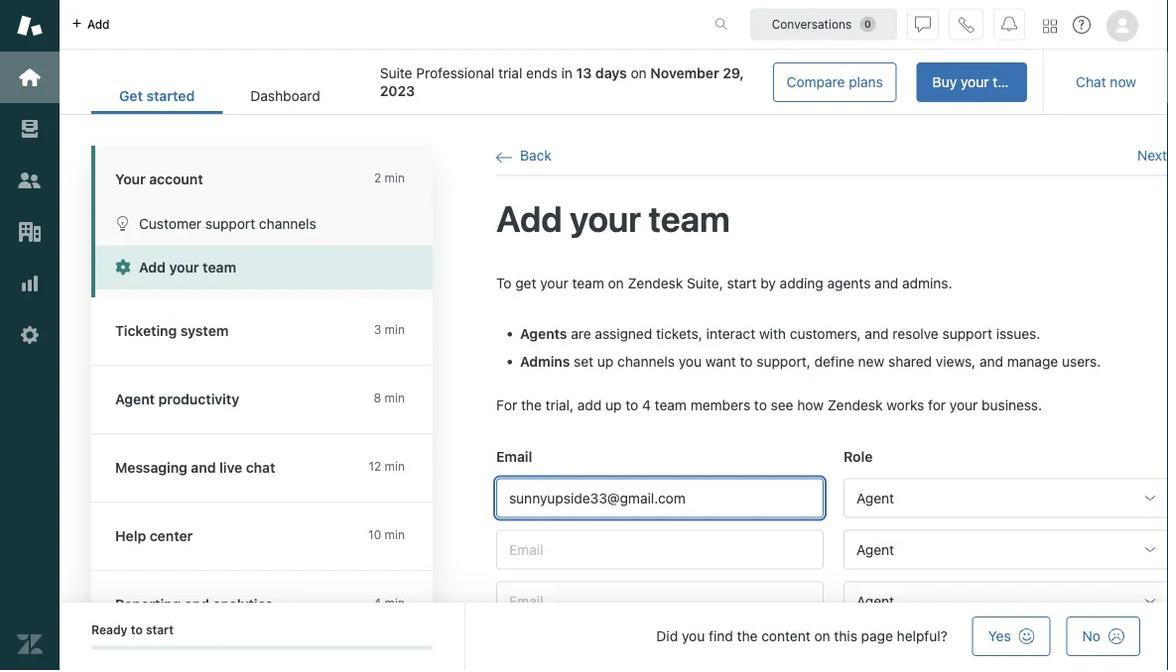 Task type: vqa. For each thing, say whether or not it's contained in the screenshot.
for the trial, add up to 4 team members to see how zendesk works for your business.
yes



Task type: describe. For each thing, give the bounding box(es) containing it.
min for agent productivity
[[385, 392, 405, 405]]

for
[[496, 398, 517, 414]]

4 min
[[374, 597, 405, 611]]

12 min
[[369, 460, 405, 474]]

admins set up channels you want to support, define new shared views, and manage users.
[[520, 354, 1101, 370]]

29,
[[723, 65, 744, 81]]

start inside footer
[[146, 624, 174, 638]]

tickets,
[[656, 326, 703, 343]]

0 vertical spatial zendesk
[[628, 275, 683, 291]]

agents
[[520, 326, 567, 343]]

10
[[368, 528, 381, 542]]

email
[[496, 449, 532, 465]]

reporting and analytics heading
[[91, 572, 453, 640]]

13
[[576, 65, 592, 81]]

messaging and live chat
[[115, 460, 275, 476]]

1 vertical spatial up
[[605, 398, 622, 414]]

content
[[761, 629, 810, 645]]

business.
[[982, 398, 1042, 414]]

reporting image
[[17, 271, 43, 297]]

trial for your
[[993, 74, 1017, 90]]

your account
[[115, 171, 203, 188]]

admins.
[[902, 275, 952, 291]]

agent productivity
[[115, 392, 239, 408]]

ticketing system heading
[[91, 298, 453, 366]]

buy your trial
[[933, 74, 1017, 90]]

you inside region
[[679, 354, 702, 370]]

started
[[146, 88, 195, 104]]

zendesk products image
[[1043, 19, 1057, 33]]

support inside button
[[205, 215, 255, 232]]

customers,
[[790, 326, 861, 343]]

to get your team on zendesk suite, start by adding agents and admins.
[[496, 275, 952, 291]]

8
[[374, 392, 381, 405]]

analytics
[[213, 597, 273, 613]]

min for your account
[[385, 171, 405, 185]]

and left analytics
[[184, 597, 209, 613]]

get started
[[119, 88, 195, 104]]

3 min
[[374, 323, 405, 337]]

chat now
[[1076, 74, 1136, 90]]

on inside footer
[[814, 629, 830, 645]]

ready
[[91, 624, 128, 638]]

to right want
[[740, 354, 753, 370]]

agent for second email 'field'
[[856, 542, 894, 558]]

get started image
[[17, 65, 43, 90]]

2
[[374, 171, 381, 185]]

to left see
[[754, 398, 767, 414]]

page
[[861, 629, 893, 645]]

and right agents
[[875, 275, 898, 291]]

ends
[[526, 65, 557, 81]]

tab list containing get started
[[91, 77, 348, 114]]

1 email field from the top
[[496, 479, 824, 518]]

with
[[759, 326, 786, 343]]

2 min
[[374, 171, 405, 185]]

dashboard tab
[[223, 77, 348, 114]]

role
[[844, 449, 873, 465]]

compare plans button
[[773, 63, 897, 102]]

add your team inside content-title "region"
[[496, 197, 730, 239]]

suite professional trial ends in 13 days on
[[380, 65, 650, 81]]

for
[[928, 398, 946, 414]]

want
[[705, 354, 736, 370]]

customer support channels button
[[95, 201, 433, 246]]

the inside footer
[[737, 629, 758, 645]]

notifications image
[[1001, 16, 1017, 32]]

button displays agent's chat status as invisible. image
[[915, 16, 931, 32]]

november 29, 2023
[[380, 65, 744, 99]]

customers image
[[17, 168, 43, 194]]

reporting and analytics
[[115, 597, 273, 613]]

footer containing did you find the content on this page helpful?
[[60, 603, 1168, 671]]

add inside content-title "region"
[[496, 197, 562, 239]]

0 vertical spatial on
[[631, 65, 647, 81]]

team left the members on the bottom right of page
[[655, 398, 687, 414]]

conversations
[[772, 17, 852, 31]]

trial for professional
[[498, 65, 522, 81]]

help center heading
[[91, 503, 453, 572]]

shared
[[888, 354, 932, 370]]

trial,
[[545, 398, 574, 414]]

define
[[814, 354, 854, 370]]

chat
[[246, 460, 275, 476]]

messaging
[[115, 460, 187, 476]]

and right views,
[[979, 354, 1003, 370]]

start inside region
[[727, 275, 757, 291]]

suite,
[[687, 275, 723, 291]]

channels inside button
[[259, 215, 316, 232]]

1 horizontal spatial 4
[[642, 398, 651, 414]]

days
[[595, 65, 627, 81]]

issues.
[[996, 326, 1040, 343]]

new
[[858, 354, 884, 370]]

system
[[180, 323, 229, 339]]

assigned
[[595, 326, 652, 343]]

buy your trial button
[[917, 63, 1027, 102]]

for the trial, add up to 4 team members to see how zendesk works for your business.
[[496, 398, 1042, 414]]

account
[[149, 171, 203, 188]]

ticketing system
[[115, 323, 229, 339]]

no
[[1082, 629, 1101, 645]]

agent for 2nd email 'field' from the bottom
[[856, 490, 894, 506]]



Task type: locate. For each thing, give the bounding box(es) containing it.
add button
[[60, 0, 122, 49]]

get
[[119, 88, 143, 104]]

2 vertical spatial agent
[[856, 542, 894, 558]]

trial
[[498, 65, 522, 81], [993, 74, 1017, 90]]

yes
[[988, 629, 1011, 645]]

6 min from the top
[[385, 597, 405, 611]]

1 vertical spatial agent button
[[844, 530, 1168, 570]]

zendesk support image
[[17, 13, 43, 39]]

back button
[[496, 147, 552, 165]]

interact
[[706, 326, 755, 343]]

1 horizontal spatial support
[[942, 326, 992, 343]]

add down customer at top left
[[139, 260, 166, 276]]

yes button
[[972, 617, 1051, 657]]

your
[[115, 171, 146, 188]]

suite
[[380, 65, 412, 81]]

help center
[[115, 528, 193, 545]]

4 left the members on the bottom right of page
[[642, 398, 651, 414]]

min right 2
[[385, 171, 405, 185]]

the inside region
[[521, 398, 542, 414]]

section containing suite professional trial ends in
[[364, 63, 1027, 102]]

min right 8
[[385, 392, 405, 405]]

0 vertical spatial add your team
[[496, 197, 730, 239]]

agent inside heading
[[115, 392, 155, 408]]

add your team
[[496, 197, 730, 239], [139, 260, 236, 276]]

on
[[631, 65, 647, 81], [608, 275, 624, 291], [814, 629, 830, 645]]

helpful?
[[897, 629, 948, 645]]

add down back button
[[496, 197, 562, 239]]

members
[[690, 398, 750, 414]]

0 horizontal spatial trial
[[498, 65, 522, 81]]

channels
[[259, 215, 316, 232], [617, 354, 675, 370]]

agent productivity heading
[[91, 366, 453, 435]]

1 horizontal spatial on
[[631, 65, 647, 81]]

4 min from the top
[[385, 460, 405, 474]]

and left live
[[191, 460, 216, 476]]

your
[[961, 74, 989, 90], [570, 197, 641, 239], [169, 260, 199, 276], [540, 275, 568, 291], [950, 398, 978, 414]]

min for ticketing system
[[385, 323, 405, 337]]

dashboard
[[250, 88, 320, 104]]

2 email field from the top
[[496, 530, 824, 570]]

on inside region
[[608, 275, 624, 291]]

live
[[219, 460, 242, 476]]

trial inside button
[[993, 74, 1017, 90]]

are
[[571, 326, 591, 343]]

your inside content-title "region"
[[570, 197, 641, 239]]

4 inside reporting and analytics heading
[[374, 597, 381, 611]]

your inside button
[[169, 260, 199, 276]]

10 min
[[368, 528, 405, 542]]

add right zendesk support image
[[87, 17, 110, 31]]

1 horizontal spatial add
[[496, 197, 562, 239]]

1 vertical spatial 4
[[374, 597, 381, 611]]

add your team button
[[95, 246, 433, 290]]

zendesk left suite,
[[628, 275, 683, 291]]

zendesk image
[[17, 632, 43, 658]]

2023
[[380, 83, 415, 99]]

footer
[[60, 603, 1168, 671]]

region
[[496, 273, 1168, 671]]

team up are
[[572, 275, 604, 291]]

admins
[[520, 354, 570, 370]]

and up new on the right of the page
[[865, 326, 889, 343]]

november
[[650, 65, 719, 81]]

trial down notifications icon
[[993, 74, 1017, 90]]

support up add your team button on the top of the page
[[205, 215, 255, 232]]

1 vertical spatial zendesk
[[827, 398, 883, 414]]

min down 10 min at bottom left
[[385, 597, 405, 611]]

to
[[496, 275, 512, 291]]

1 vertical spatial add
[[577, 398, 602, 414]]

0 vertical spatial agent
[[115, 392, 155, 408]]

1 horizontal spatial zendesk
[[827, 398, 883, 414]]

back
[[520, 147, 552, 164]]

main element
[[0, 0, 60, 671]]

progress-bar progress bar
[[91, 646, 433, 650]]

1 vertical spatial add your team
[[139, 260, 236, 276]]

to inside footer
[[131, 624, 143, 638]]

min inside agent productivity heading
[[385, 392, 405, 405]]

zendesk right "how"
[[827, 398, 883, 414]]

agent button up yes
[[844, 530, 1168, 570]]

1 horizontal spatial trial
[[993, 74, 1017, 90]]

2 agent button from the top
[[844, 530, 1168, 570]]

0 vertical spatial 4
[[642, 398, 651, 414]]

channels inside region
[[617, 354, 675, 370]]

views image
[[17, 116, 43, 142]]

add your team inside add your team button
[[139, 260, 236, 276]]

min right the '12'
[[385, 460, 405, 474]]

0 horizontal spatial zendesk
[[628, 275, 683, 291]]

1 vertical spatial email field
[[496, 530, 824, 570]]

1 vertical spatial the
[[737, 629, 758, 645]]

reporting
[[115, 597, 181, 613]]

support up views,
[[942, 326, 992, 343]]

manage
[[1007, 354, 1058, 370]]

min inside reporting and analytics heading
[[385, 597, 405, 611]]

1 horizontal spatial channels
[[617, 354, 675, 370]]

you down the tickets,
[[679, 354, 702, 370]]

0 horizontal spatial channels
[[259, 215, 316, 232]]

did you find the content on this page helpful?
[[656, 629, 948, 645]]

start left by
[[727, 275, 757, 291]]

0 horizontal spatial add your team
[[139, 260, 236, 276]]

the right for
[[521, 398, 542, 414]]

2 min from the top
[[385, 323, 405, 337]]

buy
[[933, 74, 957, 90]]

min for reporting and analytics
[[385, 597, 405, 611]]

how
[[797, 398, 824, 414]]

5 min from the top
[[385, 528, 405, 542]]

November 29, 2023 text field
[[380, 65, 744, 99]]

8 min
[[374, 392, 405, 405]]

0 vertical spatial start
[[727, 275, 757, 291]]

start down reporting
[[146, 624, 174, 638]]

0 vertical spatial email field
[[496, 479, 824, 518]]

0 horizontal spatial the
[[521, 398, 542, 414]]

no button
[[1067, 617, 1140, 657]]

1 vertical spatial add
[[139, 260, 166, 276]]

agent button for second email 'field'
[[844, 530, 1168, 570]]

0 horizontal spatial 4
[[374, 597, 381, 611]]

agent button down business.
[[844, 479, 1168, 518]]

set
[[574, 354, 594, 370]]

up right set in the bottom of the page
[[597, 354, 614, 370]]

0 horizontal spatial support
[[205, 215, 255, 232]]

add
[[496, 197, 562, 239], [139, 260, 166, 276]]

ready to start
[[91, 624, 174, 638]]

to
[[740, 354, 753, 370], [625, 398, 638, 414], [754, 398, 767, 414], [131, 624, 143, 638]]

customer support channels
[[139, 215, 316, 232]]

0 vertical spatial agent button
[[844, 479, 1168, 518]]

1 horizontal spatial add
[[577, 398, 602, 414]]

1 vertical spatial on
[[608, 275, 624, 291]]

min right 3
[[385, 323, 405, 337]]

users.
[[1062, 354, 1101, 370]]

ticketing
[[115, 323, 177, 339]]

agents
[[827, 275, 871, 291]]

compare plans
[[787, 74, 883, 90]]

the right find
[[737, 629, 758, 645]]

1 vertical spatial start
[[146, 624, 174, 638]]

up
[[597, 354, 614, 370], [605, 398, 622, 414]]

you inside footer
[[682, 629, 705, 645]]

admin image
[[17, 323, 43, 348]]

agent down role on the right bottom of page
[[856, 490, 894, 506]]

0 horizontal spatial add
[[87, 17, 110, 31]]

min right 10
[[385, 528, 405, 542]]

0 horizontal spatial on
[[608, 275, 624, 291]]

on left this
[[814, 629, 830, 645]]

channels down assigned
[[617, 354, 675, 370]]

min inside your account heading
[[385, 171, 405, 185]]

1 vertical spatial you
[[682, 629, 705, 645]]

1 vertical spatial agent
[[856, 490, 894, 506]]

content-title region
[[496, 196, 1168, 242]]

2 horizontal spatial on
[[814, 629, 830, 645]]

1 horizontal spatial start
[[727, 275, 757, 291]]

your inside button
[[961, 74, 989, 90]]

trial left the ends
[[498, 65, 522, 81]]

0 vertical spatial support
[[205, 215, 255, 232]]

on right days
[[631, 65, 647, 81]]

did
[[656, 629, 678, 645]]

min inside help center heading
[[385, 528, 405, 542]]

min inside "messaging and live chat" heading
[[385, 460, 405, 474]]

see
[[771, 398, 793, 414]]

agent button
[[844, 479, 1168, 518], [844, 530, 1168, 570]]

this
[[834, 629, 857, 645]]

conversations button
[[750, 8, 897, 40]]

3 min from the top
[[385, 392, 405, 405]]

add right trial,
[[577, 398, 602, 414]]

plans
[[849, 74, 883, 90]]

0 horizontal spatial add
[[139, 260, 166, 276]]

help
[[115, 528, 146, 545]]

tab list
[[91, 77, 348, 114]]

customer
[[139, 215, 201, 232]]

1 min from the top
[[385, 171, 405, 185]]

agent button for 2nd email 'field' from the bottom
[[844, 479, 1168, 518]]

your account heading
[[91, 146, 453, 201]]

professional
[[416, 65, 494, 81]]

to down assigned
[[625, 398, 638, 414]]

1 horizontal spatial the
[[737, 629, 758, 645]]

min for help center
[[385, 528, 405, 542]]

compare
[[787, 74, 845, 90]]

agent
[[115, 392, 155, 408], [856, 490, 894, 506], [856, 542, 894, 558]]

team
[[649, 197, 730, 239], [203, 260, 236, 276], [572, 275, 604, 291], [655, 398, 687, 414]]

resolve
[[892, 326, 939, 343]]

you
[[679, 354, 702, 370], [682, 629, 705, 645]]

views,
[[936, 354, 976, 370]]

get
[[515, 275, 536, 291]]

4 down 10
[[374, 597, 381, 611]]

min inside ticketing system heading
[[385, 323, 405, 337]]

region containing to get your team on zendesk suite, start by adding agents and admins.
[[496, 273, 1168, 671]]

organizations image
[[17, 219, 43, 245]]

you right did
[[682, 629, 705, 645]]

support inside region
[[942, 326, 992, 343]]

add inside button
[[139, 260, 166, 276]]

on up assigned
[[608, 275, 624, 291]]

1 vertical spatial support
[[942, 326, 992, 343]]

0 horizontal spatial start
[[146, 624, 174, 638]]

channels up add your team button on the top of the page
[[259, 215, 316, 232]]

get help image
[[1073, 16, 1091, 34]]

team inside content-title "region"
[[649, 197, 730, 239]]

to right ready
[[131, 624, 143, 638]]

add inside dropdown button
[[87, 17, 110, 31]]

Email field
[[496, 479, 824, 518], [496, 530, 824, 570]]

team up suite,
[[649, 197, 730, 239]]

works
[[886, 398, 924, 414]]

up right trial,
[[605, 398, 622, 414]]

section
[[364, 63, 1027, 102]]

adding
[[780, 275, 824, 291]]

3
[[374, 323, 381, 337]]

chat now button
[[1060, 63, 1152, 102]]

min for messaging and live chat
[[385, 460, 405, 474]]

1 vertical spatial channels
[[617, 354, 675, 370]]

team inside button
[[203, 260, 236, 276]]

agent left productivity
[[115, 392, 155, 408]]

1 agent button from the top
[[844, 479, 1168, 518]]

in
[[561, 65, 572, 81]]

0 vertical spatial you
[[679, 354, 702, 370]]

messaging and live chat heading
[[91, 435, 453, 503]]

productivity
[[158, 392, 239, 408]]

0 vertical spatial add
[[87, 17, 110, 31]]

agent up page
[[856, 542, 894, 558]]

0 vertical spatial up
[[597, 354, 614, 370]]

0 vertical spatial add
[[496, 197, 562, 239]]

0 vertical spatial the
[[521, 398, 542, 414]]

1 horizontal spatial add your team
[[496, 197, 730, 239]]

team down customer support channels
[[203, 260, 236, 276]]

2 vertical spatial on
[[814, 629, 830, 645]]

support
[[205, 215, 255, 232], [942, 326, 992, 343]]

0 vertical spatial channels
[[259, 215, 316, 232]]

agents are assigned tickets, interact with customers, and resolve support issues.
[[520, 326, 1040, 343]]



